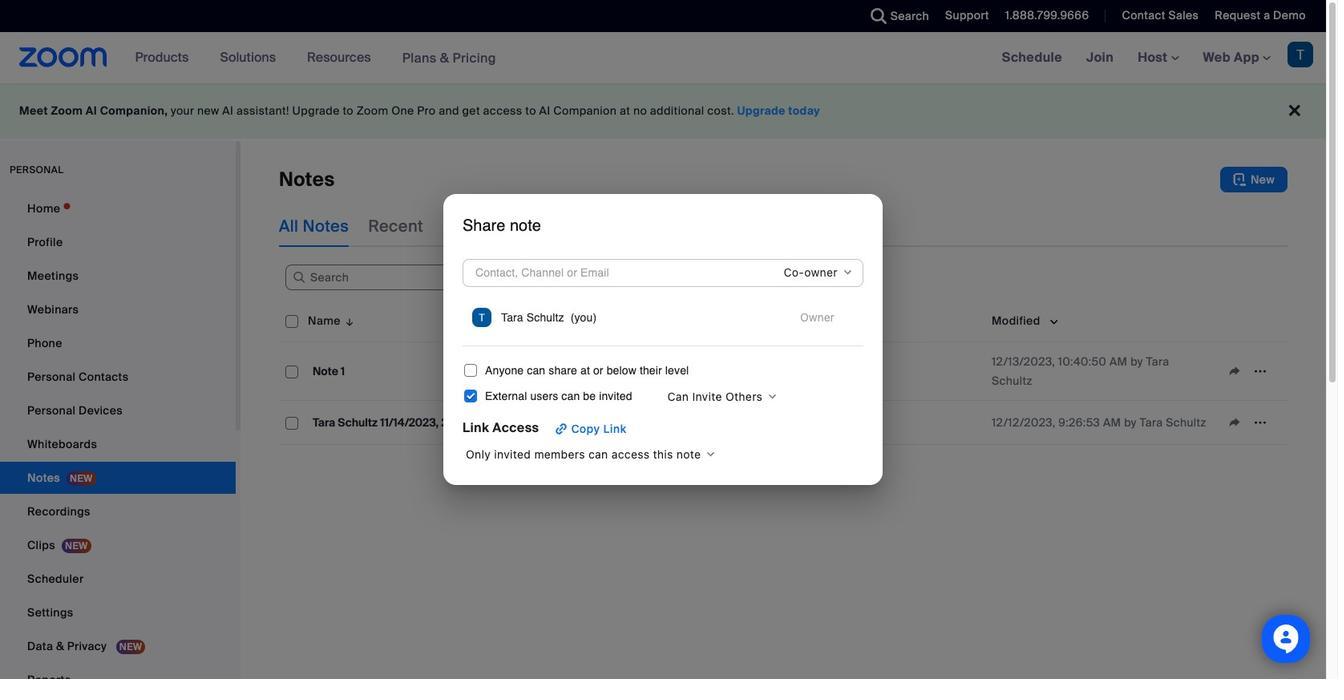 Task type: describe. For each thing, give the bounding box(es) containing it.
1 upgrade from the left
[[292, 103, 340, 118]]

pro
[[417, 103, 436, 118]]

link inside button
[[604, 422, 627, 435]]

plans & pricing
[[402, 49, 496, 66]]

all notes
[[279, 216, 349, 237]]

companion
[[554, 103, 617, 118]]

notes up all notes
[[279, 167, 335, 192]]

a
[[1264, 8, 1271, 22]]

name
[[308, 314, 341, 328]]

additional
[[650, 103, 705, 118]]

access inside dropdown button
[[612, 447, 650, 461]]

& for privacy
[[56, 639, 64, 654]]

can invite others
[[668, 389, 763, 403]]

personal devices
[[27, 403, 123, 418]]

copy link
[[571, 422, 627, 435]]

at inside share note dialog
[[581, 364, 590, 377]]

meet zoom ai companion, footer
[[0, 83, 1327, 139]]

link access
[[463, 420, 539, 436]]

notes for all
[[303, 216, 349, 237]]

notes for my
[[469, 216, 516, 237]]

anyone
[[485, 364, 524, 377]]

profile link
[[0, 226, 236, 258]]

am for 9:26:53
[[1104, 415, 1122, 430]]

at inside meet zoom ai companion, footer
[[620, 103, 631, 118]]

1 ai from the left
[[86, 103, 97, 118]]

zoom logo image
[[19, 47, 107, 67]]

3 ai from the left
[[539, 103, 551, 118]]

profile
[[27, 235, 63, 249]]

contacts
[[79, 370, 129, 384]]

personal contacts
[[27, 370, 129, 384]]

recent
[[368, 216, 424, 237]]

only
[[466, 447, 491, 461]]

pm
[[478, 415, 495, 430]]

tara inside '12/13/2023, 10:40:50 am by tara schultz'
[[1147, 355, 1170, 369]]

modified
[[992, 314, 1041, 328]]

arrow down image
[[341, 311, 356, 330]]

schedule
[[1002, 49, 1063, 66]]

0 vertical spatial can
[[527, 364, 546, 377]]

this
[[653, 447, 673, 461]]

webinars
[[27, 302, 79, 317]]

2 upgrade from the left
[[738, 103, 786, 118]]

owner menu item
[[469, 303, 857, 332]]

sales
[[1169, 8, 1199, 22]]

tara schultz 11/14/2023, 2:21:41 pm button
[[308, 412, 500, 433]]

request a demo
[[1215, 8, 1307, 22]]

shared
[[535, 216, 591, 237]]

new
[[1251, 172, 1275, 187]]

banner containing schedule
[[0, 32, 1327, 84]]

companion,
[[100, 103, 168, 118]]

schultz inside button
[[338, 415, 378, 430]]

note 1
[[313, 364, 345, 379]]

access
[[493, 420, 539, 436]]

am for 10:40:50
[[1110, 355, 1128, 369]]

one
[[392, 103, 414, 118]]

& for pricing
[[440, 49, 449, 66]]

phone
[[27, 336, 62, 350]]

owner button
[[791, 307, 854, 329]]

members
[[535, 447, 585, 461]]

personal
[[10, 164, 64, 176]]

personal for personal contacts
[[27, 370, 76, 384]]

meet
[[19, 103, 48, 118]]

cost.
[[708, 103, 735, 118]]

demo
[[1274, 8, 1307, 22]]

tara schultz image
[[472, 308, 492, 328]]

1.888.799.9666
[[1006, 8, 1090, 22]]

1 vertical spatial can
[[562, 390, 580, 403]]

contact sales link up meetings navigation
[[1122, 8, 1199, 22]]

share note
[[463, 217, 541, 235]]

copy
[[571, 422, 600, 435]]

only invited members can access this note button
[[463, 443, 721, 466]]

their
[[640, 364, 662, 377]]

or
[[593, 364, 604, 377]]

get
[[462, 103, 480, 118]]

owner inside popup button
[[800, 311, 835, 324]]

shared with me
[[535, 216, 655, 237]]

0 vertical spatial note
[[510, 217, 541, 235]]

12/12/2023,
[[992, 415, 1056, 430]]

2:21:41
[[441, 415, 475, 430]]

share
[[549, 364, 577, 377]]

owner
[[805, 266, 838, 279]]

meetings link
[[0, 260, 236, 292]]

join
[[1087, 49, 1114, 66]]

note
[[313, 364, 338, 379]]

1 to from the left
[[343, 103, 354, 118]]

data & privacy
[[27, 639, 110, 654]]

level
[[666, 364, 689, 377]]

by for 10:40:50
[[1131, 355, 1144, 369]]

tabs of all notes page tab list
[[279, 205, 793, 247]]

settings
[[27, 606, 73, 620]]

recordings
[[27, 504, 90, 519]]

contact
[[1122, 8, 1166, 22]]

with
[[595, 216, 626, 237]]

below
[[607, 364, 637, 377]]

can invite others button
[[658, 385, 782, 408]]

invite
[[693, 389, 722, 403]]

tara schultz (you)
[[501, 312, 597, 324]]

request
[[1215, 8, 1261, 22]]



Task type: vqa. For each thing, say whether or not it's contained in the screenshot.
You're
no



Task type: locate. For each thing, give the bounding box(es) containing it.
meet zoom ai companion, your new ai assistant! upgrade to zoom one pro and get access to ai companion at no additional cost. upgrade today
[[19, 103, 821, 118]]

1 vertical spatial invited
[[494, 447, 531, 461]]

1 horizontal spatial upgrade
[[738, 103, 786, 118]]

11/14/2023,
[[380, 415, 439, 430]]

1 horizontal spatial invited
[[599, 390, 632, 403]]

invited
[[599, 390, 632, 403], [494, 447, 531, 461]]

1 horizontal spatial ai
[[222, 103, 234, 118]]

webinars link
[[0, 294, 236, 326]]

am right 10:40:50 at bottom
[[1110, 355, 1128, 369]]

can down copy link
[[589, 447, 608, 461]]

0 vertical spatial by
[[1131, 355, 1144, 369]]

zoom left one
[[357, 103, 389, 118]]

support
[[946, 8, 990, 22]]

1 zoom from the left
[[51, 103, 83, 118]]

users
[[530, 390, 558, 403]]

can
[[668, 389, 689, 403]]

can left share
[[527, 364, 546, 377]]

upgrade today link
[[738, 103, 821, 118]]

1 horizontal spatial at
[[620, 103, 631, 118]]

owner
[[800, 311, 835, 324], [784, 314, 820, 328]]

ai left companion,
[[86, 103, 97, 118]]

tara inside "owner" menu item
[[501, 312, 524, 324]]

home link
[[0, 192, 236, 225]]

12/13/2023,
[[992, 355, 1056, 369]]

external
[[485, 390, 527, 403]]

note inside dropdown button
[[677, 447, 701, 461]]

& inside personal menu menu
[[56, 639, 64, 654]]

application
[[279, 300, 1300, 457], [632, 359, 772, 383]]

0 horizontal spatial at
[[581, 364, 590, 377]]

owner down 'co-'
[[784, 314, 820, 328]]

to left companion
[[526, 103, 536, 118]]

notes right my
[[469, 216, 516, 237]]

12/12/2023, 9:26:53 am by tara schultz
[[992, 415, 1207, 430]]

others
[[726, 389, 763, 403]]

0 vertical spatial access
[[483, 103, 523, 118]]

personal menu menu
[[0, 192, 236, 679]]

ai left companion
[[539, 103, 551, 118]]

contact sales link up join
[[1110, 0, 1203, 32]]

1 vertical spatial personal
[[27, 403, 76, 418]]

new button
[[1221, 167, 1288, 192]]

0 horizontal spatial invited
[[494, 447, 531, 461]]

0 horizontal spatial to
[[343, 103, 354, 118]]

0 horizontal spatial ai
[[86, 103, 97, 118]]

devices
[[79, 403, 123, 418]]

1 horizontal spatial &
[[440, 49, 449, 66]]

all
[[279, 216, 299, 237]]

by for 9:26:53
[[1125, 415, 1137, 430]]

access
[[483, 103, 523, 118], [612, 447, 650, 461]]

0 horizontal spatial access
[[483, 103, 523, 118]]

tara schultz 11/14/2023, 2:21:41 pm
[[313, 415, 495, 430]]

0 vertical spatial &
[[440, 49, 449, 66]]

by inside '12/13/2023, 10:40:50 am by tara schultz'
[[1131, 355, 1144, 369]]

schultz inside '12/13/2023, 10:40:50 am by tara schultz'
[[992, 374, 1033, 388]]

am
[[1110, 355, 1128, 369], [1104, 415, 1122, 430]]

schultz inside "owner" menu item
[[527, 312, 564, 324]]

to left one
[[343, 103, 354, 118]]

owner down the co-owner dropdown button
[[800, 311, 835, 324]]

1 horizontal spatial can
[[562, 390, 580, 403]]

product information navigation
[[123, 32, 508, 84]]

note right the share
[[510, 217, 541, 235]]

join link
[[1075, 32, 1126, 83]]

today
[[789, 103, 821, 118]]

2 to from the left
[[526, 103, 536, 118]]

at left no
[[620, 103, 631, 118]]

data & privacy link
[[0, 630, 236, 662]]

(you)
[[571, 312, 597, 324]]

owner inside 'application'
[[784, 314, 820, 328]]

& inside product information navigation
[[440, 49, 449, 66]]

my notes
[[443, 216, 516, 237]]

share note dialog
[[444, 194, 883, 485]]

personal contacts link
[[0, 361, 236, 393]]

schultz
[[527, 312, 564, 324], [992, 374, 1033, 388], [338, 415, 378, 430], [1166, 415, 1207, 430]]

share
[[463, 217, 506, 235]]

1 vertical spatial am
[[1104, 415, 1122, 430]]

meetings navigation
[[990, 32, 1327, 84]]

2 horizontal spatial ai
[[539, 103, 551, 118]]

tara inside button
[[313, 415, 335, 430]]

cell
[[626, 407, 778, 438]]

personal up whiteboards
[[27, 403, 76, 418]]

co-owner button
[[774, 262, 857, 284]]

tara right tara schultz icon
[[501, 312, 524, 324]]

co-owner
[[784, 266, 838, 279]]

1 horizontal spatial link
[[604, 422, 627, 435]]

note
[[510, 217, 541, 235], [677, 447, 701, 461]]

scheduler link
[[0, 563, 236, 595]]

clips
[[27, 538, 55, 553]]

note right this
[[677, 447, 701, 461]]

1 horizontal spatial access
[[612, 447, 650, 461]]

co-
[[784, 266, 805, 279]]

plans
[[402, 49, 437, 66]]

new
[[197, 103, 219, 118]]

schedule link
[[990, 32, 1075, 83]]

0 vertical spatial am
[[1110, 355, 1128, 369]]

0 vertical spatial at
[[620, 103, 631, 118]]

zoom right meet on the left top of the page
[[51, 103, 83, 118]]

0 horizontal spatial link
[[463, 420, 489, 436]]

by right 10:40:50 at bottom
[[1131, 355, 1144, 369]]

and
[[439, 103, 459, 118]]

ai right new
[[222, 103, 234, 118]]

1 vertical spatial &
[[56, 639, 64, 654]]

&
[[440, 49, 449, 66], [56, 639, 64, 654]]

Search text field
[[286, 265, 494, 290]]

zoom
[[51, 103, 83, 118], [357, 103, 389, 118]]

no
[[634, 103, 647, 118]]

only invited members can access this note
[[466, 447, 701, 461]]

upgrade right "cost."
[[738, 103, 786, 118]]

0 horizontal spatial note
[[510, 217, 541, 235]]

external users can be invited
[[485, 390, 632, 403]]

plans & pricing link
[[402, 49, 496, 66], [402, 49, 496, 66]]

1 vertical spatial access
[[612, 447, 650, 461]]

can
[[527, 364, 546, 377], [562, 390, 580, 403], [589, 447, 608, 461]]

phone link
[[0, 327, 236, 359]]

Contact, Channel or Email text field
[[472, 262, 758, 284]]

settings link
[[0, 597, 236, 629]]

clips link
[[0, 529, 236, 561]]

10:40:50
[[1059, 355, 1107, 369]]

invited down access
[[494, 447, 531, 461]]

1.888.799.9666 button
[[994, 0, 1094, 32], [1006, 8, 1090, 22]]

link up only
[[463, 420, 489, 436]]

me
[[630, 216, 655, 237]]

contact sales
[[1122, 8, 1199, 22]]

upgrade down product information navigation
[[292, 103, 340, 118]]

1 vertical spatial note
[[677, 447, 701, 461]]

2 zoom from the left
[[357, 103, 389, 118]]

2 vertical spatial can
[[589, 447, 608, 461]]

tara down the note
[[313, 415, 335, 430]]

pricing
[[453, 49, 496, 66]]

am inside '12/13/2023, 10:40:50 am by tara schultz'
[[1110, 355, 1128, 369]]

1 horizontal spatial note
[[677, 447, 701, 461]]

1 personal from the top
[[27, 370, 76, 384]]

personal for personal devices
[[27, 403, 76, 418]]

0 vertical spatial invited
[[599, 390, 632, 403]]

& right data
[[56, 639, 64, 654]]

assistant!
[[237, 103, 289, 118]]

at left or
[[581, 364, 590, 377]]

tara
[[501, 312, 524, 324], [1147, 355, 1170, 369], [313, 415, 335, 430], [1140, 415, 1163, 430]]

1 horizontal spatial to
[[526, 103, 536, 118]]

be
[[583, 390, 596, 403]]

1 horizontal spatial zoom
[[357, 103, 389, 118]]

& right plans
[[440, 49, 449, 66]]

my
[[443, 216, 465, 237]]

2 ai from the left
[[222, 103, 234, 118]]

0 horizontal spatial &
[[56, 639, 64, 654]]

starred element
[[626, 300, 778, 342]]

notes right all
[[303, 216, 349, 237]]

1 vertical spatial at
[[581, 364, 590, 377]]

link right copy
[[604, 422, 627, 435]]

9:26:53
[[1059, 415, 1101, 430]]

2 horizontal spatial can
[[589, 447, 608, 461]]

recordings link
[[0, 496, 236, 528]]

0 horizontal spatial zoom
[[51, 103, 83, 118]]

by right 9:26:53
[[1125, 415, 1137, 430]]

personal devices link
[[0, 395, 236, 427]]

am right 9:26:53
[[1104, 415, 1122, 430]]

invited right be
[[599, 390, 632, 403]]

invited inside dropdown button
[[494, 447, 531, 461]]

can inside dropdown button
[[589, 447, 608, 461]]

access right the get
[[483, 103, 523, 118]]

note 1 button
[[308, 361, 350, 382]]

0 horizontal spatial upgrade
[[292, 103, 340, 118]]

request a demo link
[[1203, 0, 1327, 32], [1215, 8, 1307, 22]]

0 vertical spatial personal
[[27, 370, 76, 384]]

copy link button
[[546, 418, 633, 440]]

link
[[463, 420, 489, 436], [604, 422, 627, 435]]

tara right 10:40:50 at bottom
[[1147, 355, 1170, 369]]

access left this
[[612, 447, 650, 461]]

personal down the 'phone'
[[27, 370, 76, 384]]

1 vertical spatial by
[[1125, 415, 1137, 430]]

12/13/2023, 10:40:50 am by tara schultz
[[992, 355, 1170, 388]]

access inside meet zoom ai companion, footer
[[483, 103, 523, 118]]

banner
[[0, 32, 1327, 84]]

application containing name
[[279, 300, 1300, 457]]

meetings
[[27, 269, 79, 283]]

1
[[341, 364, 345, 379]]

0 horizontal spatial can
[[527, 364, 546, 377]]

tara right 9:26:53
[[1140, 415, 1163, 430]]

can left be
[[562, 390, 580, 403]]

2 personal from the top
[[27, 403, 76, 418]]



